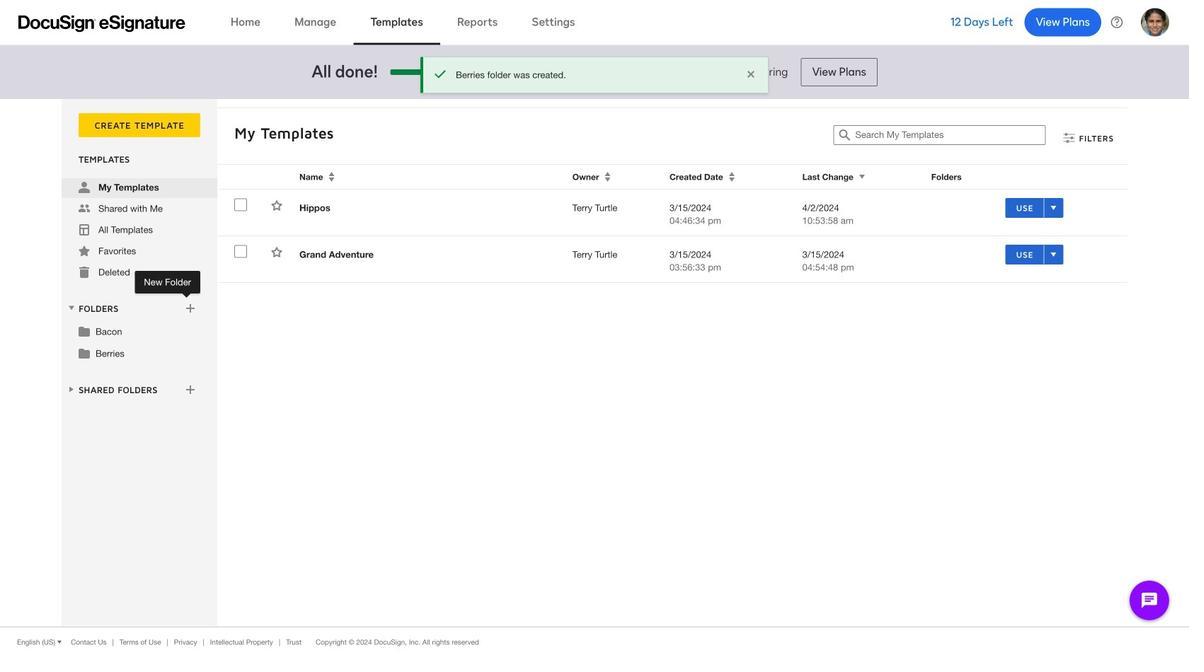 Task type: describe. For each thing, give the bounding box(es) containing it.
more info region
[[0, 627, 1190, 658]]

user image
[[79, 182, 90, 193]]

tooltip inside secondary navigation region
[[135, 271, 200, 294]]

shared image
[[79, 203, 90, 215]]

star filled image
[[79, 246, 90, 257]]

Search My Templates text field
[[856, 126, 1046, 144]]



Task type: vqa. For each thing, say whether or not it's contained in the screenshot.
Add Hippos To Favorites IMAGE
yes



Task type: locate. For each thing, give the bounding box(es) containing it.
1 vertical spatial folder image
[[79, 348, 90, 359]]

view folders image
[[66, 303, 77, 314]]

1 folder image from the top
[[79, 326, 90, 337]]

your uploaded profile image image
[[1141, 8, 1170, 36]]

docusign esignature image
[[18, 15, 186, 32]]

secondary navigation region
[[62, 99, 1132, 627]]

tooltip
[[135, 271, 200, 294]]

0 vertical spatial folder image
[[79, 326, 90, 337]]

add hippos to favorites image
[[271, 200, 283, 211]]

trash image
[[79, 267, 90, 278]]

2 folder image from the top
[[79, 348, 90, 359]]

templates image
[[79, 224, 90, 236]]

folder image
[[79, 326, 90, 337], [79, 348, 90, 359]]

status
[[456, 69, 736, 81]]

add grand adventure to favorites image
[[271, 247, 283, 258]]

view shared folders image
[[66, 384, 77, 395]]



